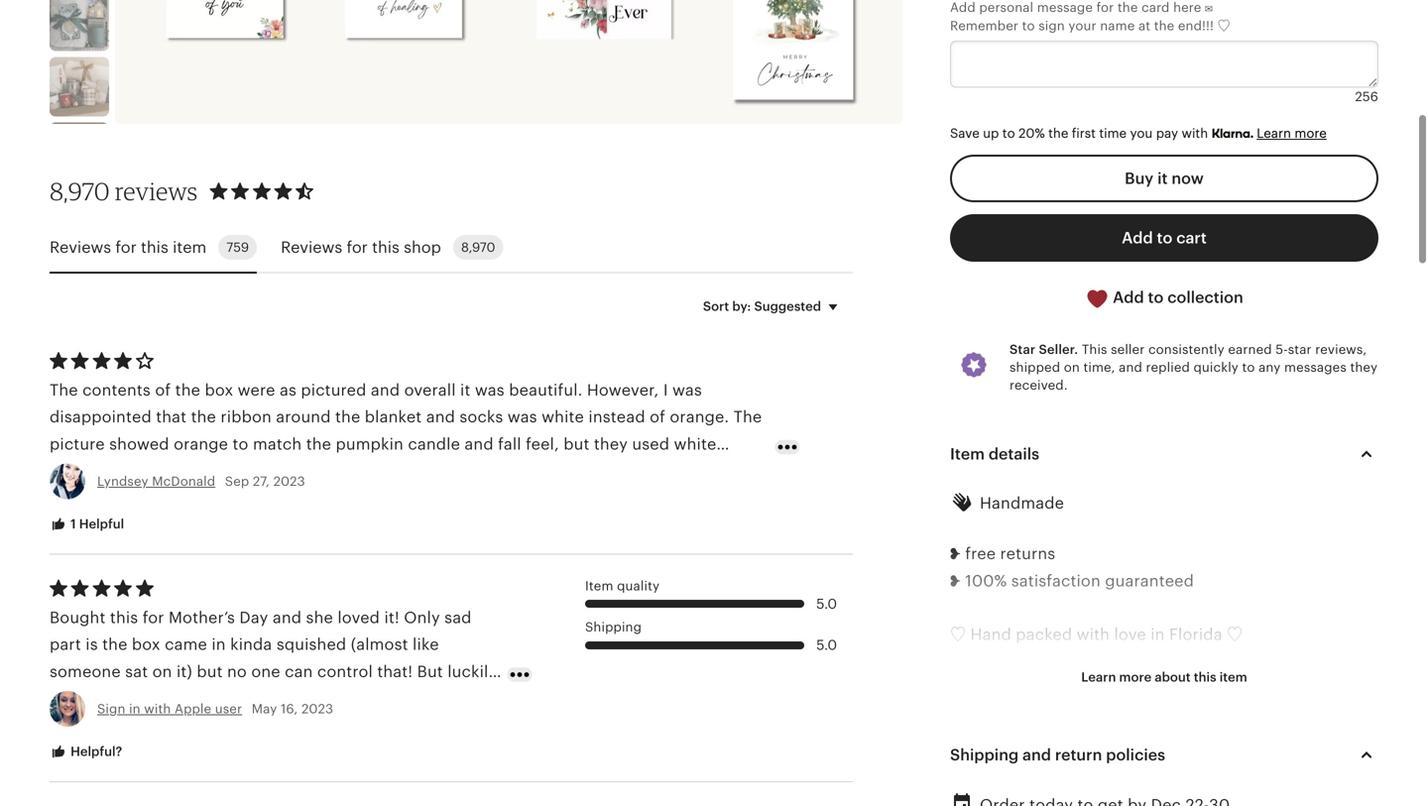 Task type: locate. For each thing, give the bounding box(es) containing it.
Add your personalization text field
[[950, 41, 1379, 88]]

shipping inside dropdown button
[[950, 746, 1019, 764]]

box inside the contents of the box were as pictured and overall it was beautiful. however, i was disappointed that the ribbon around the blanket and socks was white instead of orange. the picture showed orange to match the pumpkin candle and fall feel, but they used white ribbon so it didn't look very fall/autumn. i had to go buy orange ribbon before i gifted it to my mother in law for her october birthday.
[[205, 381, 233, 399]]

october
[[243, 489, 307, 507]]

orange up look
[[174, 435, 228, 453]]

item inside tab list
[[173, 238, 207, 256]]

star seller.
[[1010, 342, 1079, 357]]

0 horizontal spatial item
[[173, 238, 207, 256]]

the down pictured at the top of page
[[335, 408, 360, 426]]

♡ left hand
[[950, 626, 966, 644]]

learn inside learn more about this item dropdown button
[[1082, 670, 1116, 685]]

to inside add personal message for the card here ✉ remember to sign your name at the end!!! ♡
[[1022, 18, 1035, 33]]

tab list
[[50, 223, 853, 274]]

1 vertical spatial but
[[197, 663, 223, 681]]

and inside bought this for mother's day and she loved it! only sad part is the box came in kinda squished (almost like someone sat on it) but no one can control that! but luckily everything was still intact!
[[273, 609, 302, 627]]

1 vertical spatial on
[[152, 663, 172, 681]]

showed
[[109, 435, 169, 453]]

box for the
[[205, 381, 233, 399]]

this left shop
[[372, 238, 400, 256]]

on inside this seller consistently earned 5-star reviews, shipped on time, and replied quickly to any messages they received.
[[1064, 360, 1080, 375]]

the right at
[[1154, 18, 1175, 33]]

the left first on the top of page
[[1049, 126, 1069, 141]]

it
[[1158, 170, 1168, 188], [460, 381, 471, 399], [127, 462, 138, 480], [713, 462, 723, 480]]

law
[[156, 489, 183, 507]]

but inside bought this for mother's day and she loved it! only sad part is the box came in kinda squished (almost like someone sat on it) but no one can control that! but luckily everything was still intact!
[[197, 663, 223, 681]]

but right it)
[[197, 663, 223, 681]]

in inside bought this for mother's day and she loved it! only sad part is the box came in kinda squished (almost like someone sat on it) but no one can control that! but luckily everything was still intact!
[[212, 636, 226, 654]]

shipping and return policies
[[950, 746, 1166, 764]]

1 horizontal spatial orange
[[484, 462, 539, 480]]

1 vertical spatial the
[[734, 408, 762, 426]]

a
[[1081, 680, 1090, 698]]

fall vibes hygge gift set hello fall care package fall gift eggnoghouse image
[[50, 0, 109, 51]]

5.0 for item quality
[[817, 597, 837, 612]]

was down sat
[[137, 690, 167, 708]]

1 horizontal spatial on
[[1064, 360, 1080, 375]]

in inside the contents of the box were as pictured and overall it was beautiful. however, i was disappointed that the ribbon around the blanket and socks was white instead of orange. the picture showed orange to match the pumpkin candle and fall feel, but they used white ribbon so it didn't look very fall/autumn. i had to go buy orange ribbon before i gifted it to my mother in law for her october birthday.
[[138, 489, 152, 507]]

1 horizontal spatial of
[[650, 408, 666, 426]]

reviews,
[[1316, 342, 1367, 357]]

1 5.0 from the top
[[817, 597, 837, 612]]

0 horizontal spatial item
[[585, 579, 614, 594]]

5.0
[[817, 597, 837, 612], [817, 638, 837, 653]]

to left cart
[[1157, 229, 1173, 247]]

add left cart
[[1122, 229, 1153, 247]]

this seller consistently earned 5-star reviews, shipped on time, and replied quickly to any messages they received.
[[1010, 342, 1378, 393]]

♡ left the packed
[[950, 680, 966, 698]]

were
[[238, 381, 275, 399]]

to left go
[[406, 462, 422, 480]]

0 vertical spatial box
[[205, 381, 233, 399]]

in down lyndsey mcdonald link
[[138, 489, 152, 507]]

0 vertical spatial 8,970
[[50, 177, 110, 206]]

1 vertical spatial 5.0
[[817, 638, 837, 653]]

as
[[280, 381, 297, 399]]

box for ♡
[[1095, 680, 1123, 698]]

1 vertical spatial of
[[650, 408, 666, 426]]

8,970 for 8,970
[[461, 240, 496, 255]]

0 horizontal spatial but
[[197, 663, 223, 681]]

1 horizontal spatial more
[[1295, 126, 1327, 141]]

1 vertical spatial they
[[594, 435, 628, 453]]

so
[[105, 462, 123, 480]]

learn more button
[[1257, 126, 1327, 141]]

to left collection
[[1148, 289, 1164, 307]]

add
[[950, 0, 976, 15], [1122, 229, 1153, 247], [1113, 289, 1144, 307]]

2 horizontal spatial ribbon
[[543, 462, 594, 480]]

to inside button
[[1148, 289, 1164, 307]]

this
[[141, 238, 168, 256], [372, 238, 400, 256], [110, 609, 138, 627], [1194, 670, 1217, 685]]

0 horizontal spatial 8,970
[[50, 177, 110, 206]]

1 horizontal spatial white
[[674, 435, 717, 453]]

buy
[[451, 462, 480, 480]]

0 vertical spatial 5.0
[[817, 597, 837, 612]]

and up the candle
[[426, 408, 455, 426]]

they down reviews,
[[1351, 360, 1378, 375]]

0 vertical spatial add
[[950, 0, 976, 15]]

returns
[[1000, 545, 1056, 563]]

more inside save up to 20% the first time you pay with klarna. learn more
[[1295, 126, 1327, 141]]

to inside this seller consistently earned 5-star reviews, shipped on time, and replied quickly to any messages they received.
[[1242, 360, 1255, 375]]

2023 right 16,
[[301, 702, 333, 717]]

0 vertical spatial the
[[50, 381, 78, 399]]

but right feel, on the bottom
[[564, 435, 590, 453]]

the up disappointed
[[50, 381, 78, 399]]

more right klarna.
[[1295, 126, 1327, 141]]

0 horizontal spatial they
[[594, 435, 628, 453]]

0 horizontal spatial orange
[[174, 435, 228, 453]]

white down the orange.
[[674, 435, 717, 453]]

on
[[1064, 360, 1080, 375], [152, 663, 172, 681]]

8,970 right shop
[[461, 240, 496, 255]]

this right bought
[[110, 609, 138, 627]]

1 horizontal spatial ribbon
[[221, 408, 272, 426]]

up
[[983, 126, 999, 141]]

on down seller.
[[1064, 360, 1080, 375]]

and left the return
[[1023, 746, 1051, 764]]

sign in with apple user may 16, 2023
[[97, 702, 333, 717]]

any
[[1259, 360, 1281, 375]]

box right "a"
[[1095, 680, 1123, 698]]

0 vertical spatial of
[[155, 381, 171, 399]]

0 vertical spatial on
[[1064, 360, 1080, 375]]

lyndsey mcdonald sep 27, 2023
[[97, 474, 305, 489]]

1
[[71, 517, 76, 532]]

more left the about
[[1119, 670, 1152, 685]]

0 vertical spatial orange
[[174, 435, 228, 453]]

item
[[950, 445, 985, 463], [585, 579, 614, 594]]

seller.
[[1039, 342, 1079, 357]]

she
[[306, 609, 333, 627]]

add inside add to collection button
[[1113, 289, 1144, 307]]

1 vertical spatial white
[[674, 435, 717, 453]]

includes:
[[950, 788, 1021, 806]]

to inside save up to 20% the first time you pay with klarna. learn more
[[1003, 126, 1015, 141]]

and inside dropdown button
[[1023, 746, 1051, 764]]

8,970 for 8,970 reviews
[[50, 177, 110, 206]]

2 reviews from the left
[[281, 238, 342, 256]]

still
[[171, 690, 198, 708]]

learn right klarna.
[[1257, 126, 1291, 141]]

1 vertical spatial more
[[1119, 670, 1152, 685]]

0 vertical spatial they
[[1351, 360, 1378, 375]]

reviews right 759
[[281, 238, 342, 256]]

came
[[165, 636, 207, 654]]

at
[[1139, 18, 1151, 33]]

0 horizontal spatial i
[[363, 462, 368, 480]]

for left mother's
[[143, 609, 164, 627]]

reviews down 8,970 reviews
[[50, 238, 111, 256]]

was up "socks"
[[475, 381, 505, 399]]

2023
[[273, 474, 305, 489], [301, 702, 333, 717]]

on left it)
[[152, 663, 172, 681]]

add up seller
[[1113, 289, 1144, 307]]

mother's
[[169, 609, 235, 627]]

the
[[50, 381, 78, 399], [734, 408, 762, 426]]

2 horizontal spatial i
[[663, 381, 668, 399]]

1 vertical spatial shipping
[[950, 746, 1019, 764]]

white
[[542, 408, 584, 426], [674, 435, 717, 453]]

and down seller
[[1119, 360, 1143, 375]]

pumpkin
[[336, 435, 404, 453]]

0 horizontal spatial box
[[132, 636, 160, 654]]

2 vertical spatial add
[[1113, 289, 1144, 307]]

white down 'beautiful.'
[[542, 408, 584, 426]]

here
[[1174, 0, 1202, 15]]

with right pay at right top
[[1182, 126, 1208, 141]]

shipping down "item quality"
[[585, 620, 642, 635]]

to left the sign
[[1022, 18, 1035, 33]]

1 vertical spatial add
[[1122, 229, 1153, 247]]

item left 759
[[173, 238, 207, 256]]

with left love
[[1077, 626, 1110, 644]]

is
[[86, 636, 98, 654]]

2 horizontal spatial box
[[1095, 680, 1123, 698]]

on inside bought this for mother's day and she loved it! only sad part is the box came in kinda squished (almost like someone sat on it) but no one can control that! but luckily everything was still intact!
[[152, 663, 172, 681]]

1 horizontal spatial the
[[734, 408, 762, 426]]

1 reviews from the left
[[50, 238, 111, 256]]

0 horizontal spatial on
[[152, 663, 172, 681]]

ribbon down were
[[221, 408, 272, 426]]

0 horizontal spatial the
[[50, 381, 78, 399]]

they inside this seller consistently earned 5-star reviews, shipped on time, and replied quickly to any messages they received.
[[1351, 360, 1378, 375]]

item inside dropdown button
[[1220, 670, 1248, 685]]

0 horizontal spatial more
[[1119, 670, 1152, 685]]

1 horizontal spatial learn
[[1257, 126, 1291, 141]]

orange down fall
[[484, 462, 539, 480]]

more
[[1295, 126, 1327, 141], [1119, 670, 1152, 685]]

sign
[[1039, 18, 1065, 33]]

box up sat
[[132, 636, 160, 654]]

learn down ♡ hand packed with love in florida ♡
[[1082, 670, 1116, 685]]

1 vertical spatial box
[[132, 636, 160, 654]]

reviews for this item
[[50, 238, 207, 256]]

1 horizontal spatial item
[[1220, 670, 1248, 685]]

1 horizontal spatial 8,970
[[461, 240, 496, 255]]

the
[[1118, 0, 1138, 15], [1154, 18, 1175, 33], [1049, 126, 1069, 141], [175, 381, 200, 399], [191, 408, 216, 426], [335, 408, 360, 426], [306, 435, 331, 453], [102, 636, 127, 654]]

♡ right florida
[[1227, 626, 1243, 644]]

add inside add to cart "button"
[[1122, 229, 1153, 247]]

time
[[1099, 126, 1127, 141]]

with left apple
[[144, 702, 171, 717]]

box left were
[[205, 381, 233, 399]]

♡ hand packed with love in florida ♡
[[950, 626, 1243, 644]]

used
[[632, 435, 670, 453]]

to right up
[[1003, 126, 1015, 141]]

8,970 inside tab list
[[461, 240, 496, 255]]

to down the earned
[[1242, 360, 1255, 375]]

♡ right end!!!
[[1218, 18, 1231, 33]]

item left the quality
[[585, 579, 614, 594]]

the up that
[[175, 381, 200, 399]]

8,970 up reviews for this item
[[50, 177, 110, 206]]

of up that
[[155, 381, 171, 399]]

1 horizontal spatial box
[[205, 381, 233, 399]]

i right however,
[[663, 381, 668, 399]]

0 vertical spatial learn
[[1257, 126, 1291, 141]]

2 5.0 from the top
[[817, 638, 837, 653]]

1 ❥ from the top
[[950, 545, 961, 563]]

0 vertical spatial white
[[542, 408, 584, 426]]

1 horizontal spatial shipping
[[950, 746, 1019, 764]]

item for item quality
[[585, 579, 614, 594]]

1 vertical spatial 8,970
[[461, 240, 496, 255]]

add up remember
[[950, 0, 976, 15]]

name
[[1100, 18, 1135, 33]]

fall vibes hygge gift set hello fall care package fall gift deluxexmas image
[[50, 57, 109, 117]]

it right buy
[[1158, 170, 1168, 188]]

ribbon down feel, on the bottom
[[543, 462, 594, 480]]

1 horizontal spatial they
[[1351, 360, 1378, 375]]

the up fall/autumn.
[[306, 435, 331, 453]]

0 vertical spatial item
[[173, 238, 207, 256]]

1 horizontal spatial reviews
[[281, 238, 342, 256]]

(almost
[[351, 636, 408, 654]]

item right ivory
[[1220, 670, 1248, 685]]

they down instead
[[594, 435, 628, 453]]

ivory
[[1165, 680, 1204, 698]]

one
[[251, 663, 280, 681]]

♡
[[1218, 18, 1231, 33], [950, 626, 966, 644], [1227, 626, 1243, 644], [950, 680, 966, 698], [1306, 680, 1322, 698]]

0 vertical spatial item
[[950, 445, 985, 463]]

luckily
[[448, 663, 497, 681]]

in down mother's
[[212, 636, 226, 654]]

day
[[239, 609, 268, 627]]

1 vertical spatial learn
[[1082, 670, 1116, 685]]

with inside save up to 20% the first time you pay with klarna. learn more
[[1182, 126, 1208, 141]]

the inside save up to 20% the first time you pay with klarna. learn more
[[1049, 126, 1069, 141]]

0 horizontal spatial of
[[155, 381, 171, 399]]

lyndsey mcdonald link
[[97, 474, 215, 489]]

shipping up 'includes:' on the bottom of the page
[[950, 746, 1019, 764]]

the right the orange.
[[734, 408, 762, 426]]

tab list containing reviews for this item
[[50, 223, 853, 274]]

item inside item details dropdown button
[[950, 445, 985, 463]]

shipped
[[1010, 360, 1061, 375]]

for
[[1097, 0, 1114, 15], [115, 238, 137, 256], [347, 238, 368, 256], [187, 489, 209, 507], [143, 609, 164, 627]]

for up name
[[1097, 0, 1114, 15]]

for down 'lyndsey mcdonald sep 27, 2023'
[[187, 489, 209, 507]]

item left details
[[950, 445, 985, 463]]

ribbon down picture on the bottom left of the page
[[50, 462, 101, 480]]

1 vertical spatial ❥
[[950, 572, 961, 590]]

1 vertical spatial item
[[585, 579, 614, 594]]

0 horizontal spatial reviews
[[50, 238, 111, 256]]

helpful? button
[[35, 734, 137, 771]]

2 vertical spatial box
[[1095, 680, 1123, 698]]

no
[[227, 663, 247, 681]]

❥ left 100%
[[950, 572, 961, 590]]

that
[[156, 408, 187, 426]]

fall/autumn.
[[266, 462, 359, 480]]

0 horizontal spatial learn
[[1082, 670, 1116, 685]]

❥ left free
[[950, 545, 961, 563]]

i down the used
[[653, 462, 658, 480]]

2023 up october
[[273, 474, 305, 489]]

0 vertical spatial ❥
[[950, 545, 961, 563]]

her
[[213, 489, 239, 507]]

it!
[[384, 609, 400, 627]]

i left had
[[363, 462, 368, 480]]

0 vertical spatial shipping
[[585, 620, 642, 635]]

add inside add personal message for the card here ✉ remember to sign your name at the end!!! ♡
[[950, 0, 976, 15]]

0 horizontal spatial shipping
[[585, 620, 642, 635]]

and up blanket
[[371, 381, 400, 399]]

reviews for this shop
[[281, 238, 441, 256]]

and left she
[[273, 609, 302, 627]]

box inside bought this for mother's day and she loved it! only sad part is the box came in kinda squished (almost like someone sat on it) but no one can control that! but luckily everything was still intact!
[[132, 636, 160, 654]]

1 vertical spatial item
[[1220, 670, 1248, 685]]

intact!
[[202, 690, 252, 708]]

lyndsey
[[97, 474, 148, 489]]

the right is
[[102, 636, 127, 654]]

1 horizontal spatial item
[[950, 445, 985, 463]]

you
[[1130, 126, 1153, 141]]

for left shop
[[347, 238, 368, 256]]

this right the about
[[1194, 670, 1217, 685]]

to right gifted on the left of the page
[[728, 462, 744, 480]]

in
[[138, 489, 152, 507], [1151, 626, 1165, 644], [212, 636, 226, 654], [129, 702, 141, 717]]

more inside dropdown button
[[1119, 670, 1152, 685]]

received.
[[1010, 378, 1068, 393]]

♡ inside add personal message for the card here ✉ remember to sign your name at the end!!! ♡
[[1218, 18, 1231, 33]]

0 vertical spatial more
[[1295, 126, 1327, 141]]

0 horizontal spatial white
[[542, 408, 584, 426]]

of up the used
[[650, 408, 666, 426]]

was
[[475, 381, 505, 399], [673, 381, 702, 399], [508, 408, 537, 426], [137, 690, 167, 708]]

buy it now button
[[950, 155, 1379, 202]]

1 horizontal spatial but
[[564, 435, 590, 453]]

inside
[[1031, 680, 1077, 698]]

learn more about this item button
[[1067, 660, 1262, 696]]

quality
[[617, 579, 660, 594]]

0 vertical spatial but
[[564, 435, 590, 453]]

they inside the contents of the box were as pictured and overall it was beautiful. however, i was disappointed that the ribbon around the blanket and socks was white instead of orange. the picture showed orange to match the pumpkin candle and fall feel, but they used white ribbon so it didn't look very fall/autumn. i had to go buy orange ribbon before i gifted it to my mother in law for her october birthday.
[[594, 435, 628, 453]]

learn inside save up to 20% the first time you pay with klarna. learn more
[[1257, 126, 1291, 141]]



Task type: vqa. For each thing, say whether or not it's contained in the screenshot.
rightmost earrings,
no



Task type: describe. For each thing, give the bounding box(es) containing it.
with left ivory
[[1128, 680, 1161, 698]]

add for add personal message for the card here ✉ remember to sign your name at the end!!! ♡
[[950, 0, 976, 15]]

was up fall
[[508, 408, 537, 426]]

contents
[[82, 381, 151, 399]]

user
[[215, 702, 242, 717]]

end!!!
[[1178, 18, 1214, 33]]

star
[[1010, 342, 1036, 357]]

socks
[[460, 408, 503, 426]]

disappointed
[[50, 408, 152, 426]]

this down reviews
[[141, 238, 168, 256]]

suggested
[[754, 299, 821, 314]]

to inside "button"
[[1157, 229, 1173, 247]]

everything
[[50, 690, 132, 708]]

go
[[426, 462, 446, 480]]

for inside bought this for mother's day and she loved it! only sad part is the box came in kinda squished (almost like someone sat on it) but no one can control that! but luckily everything was still intact!
[[143, 609, 164, 627]]

shop
[[404, 238, 441, 256]]

it)
[[177, 663, 192, 681]]

look
[[191, 462, 224, 480]]

free
[[965, 545, 996, 563]]

buy
[[1125, 170, 1154, 188]]

✉
[[1205, 0, 1213, 15]]

but inside the contents of the box were as pictured and overall it was beautiful. however, i was disappointed that the ribbon around the blanket and socks was white instead of orange. the picture showed orange to match the pumpkin candle and fall feel, but they used white ribbon so it didn't look very fall/autumn. i had to go buy orange ribbon before i gifted it to my mother in law for her october birthday.
[[564, 435, 590, 453]]

shipping for shipping
[[585, 620, 642, 635]]

the inside bought this for mother's day and she loved it! only sad part is the box came in kinda squished (almost like someone sat on it) but no one can control that! but luckily everything was still intact!
[[102, 636, 127, 654]]

can
[[285, 663, 313, 681]]

buy it now
[[1125, 170, 1204, 188]]

❥ free returns ❥ 100% satisfaction guaranteed
[[950, 545, 1194, 590]]

match
[[253, 435, 302, 453]]

earned
[[1228, 342, 1272, 357]]

handmade
[[980, 494, 1064, 512]]

return
[[1055, 746, 1102, 764]]

personal
[[979, 0, 1034, 15]]

bow/ribbon
[[1208, 680, 1302, 698]]

someone
[[50, 663, 121, 681]]

reviews for reviews for this item
[[50, 238, 111, 256]]

add for add to collection
[[1113, 289, 1144, 307]]

loved
[[338, 609, 380, 627]]

this inside bought this for mother's day and she loved it! only sad part is the box came in kinda squished (almost like someone sat on it) but no one can control that! but luckily everything was still intact!
[[110, 609, 138, 627]]

1 vertical spatial 2023
[[301, 702, 333, 717]]

in right the sign
[[129, 702, 141, 717]]

item for item details
[[950, 445, 985, 463]]

kinda
[[230, 636, 272, 654]]

for inside add personal message for the card here ✉ remember to sign your name at the end!!! ♡
[[1097, 0, 1114, 15]]

0 horizontal spatial ribbon
[[50, 462, 101, 480]]

it up "socks"
[[460, 381, 471, 399]]

256
[[1355, 89, 1379, 104]]

sat
[[125, 663, 148, 681]]

1 vertical spatial orange
[[484, 462, 539, 480]]

it inside button
[[1158, 170, 1168, 188]]

helpful?
[[67, 744, 122, 759]]

collection
[[1168, 289, 1244, 307]]

save up to 20% the first time you pay with klarna. learn more
[[950, 126, 1327, 141]]

add to cart
[[1122, 229, 1207, 247]]

it right so
[[127, 462, 138, 480]]

2 ❥ from the top
[[950, 572, 961, 590]]

add for add to cart
[[1122, 229, 1153, 247]]

beautiful.
[[509, 381, 583, 399]]

♡ packed inside a box with ivory bow/ribbon ♡
[[950, 680, 1322, 698]]

sort by: suggested button
[[688, 286, 860, 327]]

cart
[[1177, 229, 1207, 247]]

orange.
[[670, 408, 729, 426]]

sad
[[445, 609, 472, 627]]

16,
[[281, 702, 298, 717]]

1 helpful
[[67, 517, 124, 532]]

replied
[[1146, 360, 1190, 375]]

before
[[598, 462, 649, 480]]

but
[[417, 663, 443, 681]]

reviews
[[115, 177, 198, 206]]

the contents of the box were as pictured and overall it was beautiful. however, i was disappointed that the ribbon around the blanket and socks was white instead of orange. the picture showed orange to match the pumpkin candle and fall feel, but they used white ribbon so it didn't look very fall/autumn. i had to go buy orange ribbon before i gifted it to my mother in law for her october birthday.
[[50, 381, 762, 507]]

had
[[372, 462, 402, 480]]

sep
[[225, 474, 249, 489]]

sort by: suggested
[[703, 299, 821, 314]]

the right that
[[191, 408, 216, 426]]

my
[[50, 489, 73, 507]]

759
[[226, 240, 249, 255]]

pictured
[[301, 381, 367, 399]]

helpful
[[79, 517, 124, 532]]

pay
[[1156, 126, 1178, 141]]

save
[[950, 126, 980, 141]]

was inside bought this for mother's day and she loved it! only sad part is the box came in kinda squished (almost like someone sat on it) but no one can control that! but luckily everything was still intact!
[[137, 690, 167, 708]]

quickly
[[1194, 360, 1239, 375]]

8,970 reviews
[[50, 177, 198, 206]]

reviews for reviews for this shop
[[281, 238, 342, 256]]

it right gifted on the left of the page
[[713, 462, 723, 480]]

20%
[[1019, 126, 1045, 141]]

klarna.
[[1212, 126, 1254, 141]]

remember
[[950, 18, 1019, 33]]

picture
[[50, 435, 105, 453]]

details
[[989, 445, 1040, 463]]

mother
[[77, 489, 133, 507]]

add to cart button
[[950, 214, 1379, 262]]

0 vertical spatial 2023
[[273, 474, 305, 489]]

candle
[[408, 435, 460, 453]]

like
[[413, 636, 439, 654]]

this inside dropdown button
[[1194, 670, 1217, 685]]

1 helpful button
[[35, 506, 139, 543]]

for down 8,970 reviews
[[115, 238, 137, 256]]

100%
[[965, 572, 1007, 590]]

satisfaction
[[1012, 572, 1101, 590]]

and down "socks"
[[465, 435, 494, 453]]

love
[[1114, 626, 1147, 644]]

♡ right bow/ribbon
[[1306, 680, 1322, 698]]

part
[[50, 636, 81, 654]]

star
[[1288, 342, 1312, 357]]

by:
[[732, 299, 751, 314]]

seller
[[1111, 342, 1145, 357]]

the up name
[[1118, 0, 1138, 15]]

shipping and return policies button
[[932, 731, 1397, 779]]

around
[[276, 408, 331, 426]]

1 horizontal spatial i
[[653, 462, 658, 480]]

guaranteed
[[1105, 572, 1194, 590]]

to up very
[[233, 435, 249, 453]]

5.0 for shipping
[[817, 638, 837, 653]]

sort
[[703, 299, 729, 314]]

5-
[[1276, 342, 1288, 357]]

was up the orange.
[[673, 381, 702, 399]]

and inside this seller consistently earned 5-star reviews, shipped on time, and replied quickly to any messages they received.
[[1119, 360, 1143, 375]]

fall
[[498, 435, 522, 453]]

for inside the contents of the box were as pictured and overall it was beautiful. however, i was disappointed that the ribbon around the blanket and socks was white instead of orange. the picture showed orange to match the pumpkin candle and fall feel, but they used white ribbon so it didn't look very fall/autumn. i had to go buy orange ribbon before i gifted it to my mother in law for her october birthday.
[[187, 489, 209, 507]]

policies
[[1106, 746, 1166, 764]]

in right love
[[1151, 626, 1165, 644]]

sign
[[97, 702, 125, 717]]

about
[[1155, 670, 1191, 685]]

shipping for shipping and return policies
[[950, 746, 1019, 764]]



